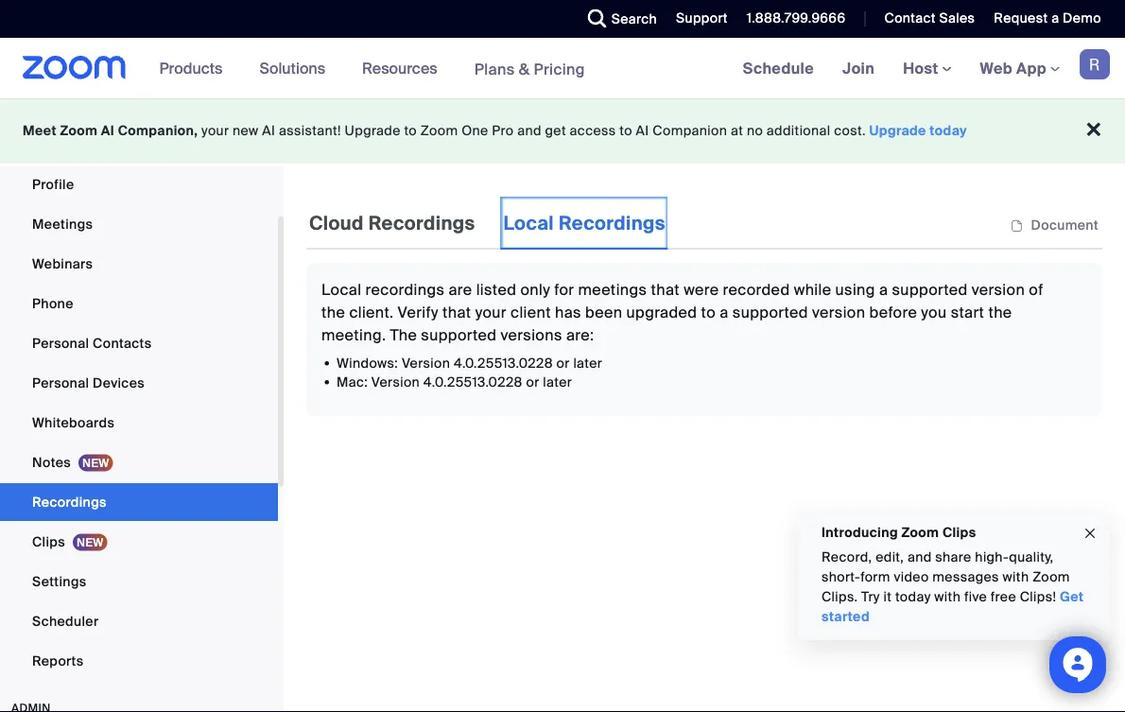 Task type: describe. For each thing, give the bounding box(es) containing it.
at
[[731, 122, 744, 140]]

notes
[[32, 454, 71, 471]]

recordings for cloud recordings
[[369, 211, 475, 235]]

zoom left the one on the top of the page
[[421, 122, 458, 140]]

recordings for local recordings
[[559, 211, 666, 235]]

0 vertical spatial a
[[1052, 9, 1060, 27]]

introducing
[[822, 524, 899, 541]]

2 ai from the left
[[262, 122, 276, 140]]

upgrade today link
[[870, 122, 968, 140]]

personal devices link
[[0, 364, 278, 402]]

recordings inside the 'personal menu' menu
[[32, 493, 107, 511]]

0 vertical spatial that
[[651, 280, 680, 299]]

products
[[160, 58, 223, 78]]

profile link
[[0, 166, 278, 203]]

webinars link
[[0, 245, 278, 283]]

mac:
[[337, 373, 368, 391]]

assistant!
[[279, 122, 341, 140]]

host button
[[904, 58, 952, 78]]

clips.
[[822, 589, 859, 606]]

started
[[822, 608, 870, 626]]

cloud
[[309, 211, 364, 235]]

join
[[843, 58, 875, 78]]

been
[[586, 302, 623, 322]]

whiteboards link
[[0, 404, 278, 442]]

local for local recordings are listed only for meetings that were recorded while using a supported version of the client. verify that your client has been upgraded to a supported version before you start the meeting. the supported versions are: windows: version 4.0.25513.0228 or later mac: version 4.0.25513.0228 or later
[[322, 280, 362, 299]]

meetings
[[32, 215, 93, 233]]

0 vertical spatial version
[[402, 354, 451, 372]]

demo
[[1064, 9, 1102, 27]]

solutions
[[260, 58, 326, 78]]

access
[[570, 122, 616, 140]]

client.
[[349, 302, 394, 322]]

profile
[[32, 176, 74, 193]]

0 vertical spatial 4.0.25513.0228
[[454, 354, 553, 372]]

meetings link
[[0, 205, 278, 243]]

high-
[[976, 549, 1010, 566]]

and inside meet zoom ai companion, footer
[[518, 122, 542, 140]]

scheduler
[[32, 613, 99, 630]]

resources
[[362, 58, 438, 78]]

2 upgrade from the left
[[870, 122, 927, 140]]

local for local recordings
[[504, 211, 554, 235]]

request a demo
[[995, 9, 1102, 27]]

quality,
[[1010, 549, 1054, 566]]

one
[[462, 122, 489, 140]]

today inside meet zoom ai companion, footer
[[930, 122, 968, 140]]

1 vertical spatial supported
[[733, 302, 809, 322]]

close image
[[1083, 523, 1098, 545]]

local recordings tab
[[501, 197, 669, 250]]

start
[[951, 302, 985, 322]]

only
[[521, 280, 551, 299]]

versions
[[501, 325, 563, 345]]

settings
[[32, 573, 87, 590]]

recorded
[[723, 280, 791, 299]]

request
[[995, 9, 1049, 27]]

web app button
[[981, 58, 1061, 78]]

pro
[[492, 122, 514, 140]]

meetings navigation
[[729, 38, 1126, 100]]

the
[[390, 325, 417, 345]]

meeting.
[[322, 325, 386, 345]]

personal for personal devices
[[32, 374, 89, 392]]

join link
[[829, 38, 890, 98]]

web
[[981, 58, 1013, 78]]

webinars
[[32, 255, 93, 272]]

five
[[965, 589, 988, 606]]

while
[[794, 280, 832, 299]]

get started
[[822, 589, 1085, 626]]

1 horizontal spatial clips
[[943, 524, 977, 541]]

today inside the record, edit, and share high-quality, short-form video messages with zoom clips. try it today with five free clips!
[[896, 589, 932, 606]]

for
[[555, 280, 575, 299]]

introducing zoom clips
[[822, 524, 977, 541]]

to inside 'local recordings are listed only for meetings that were recorded while using a supported version of the client. verify that your client has been upgraded to a supported version before you start the meeting. the supported versions are: windows: version 4.0.25513.0228 or later mac: version 4.0.25513.0228 or later'
[[702, 302, 716, 322]]

plans
[[475, 59, 515, 79]]

zoom inside the record, edit, and share high-quality, short-form video messages with zoom clips. try it today with five free clips!
[[1033, 569, 1071, 586]]

1 horizontal spatial with
[[1003, 569, 1030, 586]]

main content element
[[307, 197, 1103, 416]]

get started link
[[822, 589, 1085, 626]]

products button
[[160, 38, 231, 98]]

no
[[747, 122, 764, 140]]

meet zoom ai companion, footer
[[0, 98, 1126, 164]]

meetings
[[579, 280, 647, 299]]

sales
[[940, 9, 976, 27]]

search button
[[574, 0, 662, 38]]

1 vertical spatial a
[[880, 280, 889, 299]]

1 vertical spatial version
[[372, 373, 420, 391]]

clips link
[[0, 523, 278, 561]]

1 upgrade from the left
[[345, 122, 401, 140]]

0 horizontal spatial to
[[404, 122, 417, 140]]

pricing
[[534, 59, 586, 79]]

cost.
[[835, 122, 866, 140]]

try
[[862, 589, 881, 606]]

3 ai from the left
[[636, 122, 650, 140]]

2 horizontal spatial supported
[[893, 280, 968, 299]]

phone link
[[0, 285, 278, 323]]

contacts
[[93, 334, 152, 352]]

product information navigation
[[145, 38, 600, 100]]



Task type: vqa. For each thing, say whether or not it's contained in the screenshot.
"your" within the Meet Zoom AI Companion, footer
no



Task type: locate. For each thing, give the bounding box(es) containing it.
cloud recordings tab
[[307, 197, 478, 250]]

before
[[870, 302, 918, 322]]

version down the
[[402, 354, 451, 372]]

contact sales
[[885, 9, 976, 27]]

devices
[[93, 374, 145, 392]]

personal down the phone
[[32, 334, 89, 352]]

0 vertical spatial supported
[[893, 280, 968, 299]]

local up client.
[[322, 280, 362, 299]]

recordings up meetings
[[559, 211, 666, 235]]

1 vertical spatial personal
[[32, 374, 89, 392]]

4.0.25513.0228
[[454, 354, 553, 372], [424, 373, 523, 391]]

1 personal from the top
[[32, 334, 89, 352]]

1 vertical spatial local
[[322, 280, 362, 299]]

or down versions
[[527, 373, 540, 391]]

recordings inside "tab"
[[369, 211, 475, 235]]

supported down the recorded
[[733, 302, 809, 322]]

zoom logo image
[[23, 56, 126, 79]]

1 horizontal spatial or
[[557, 354, 570, 372]]

search
[[612, 10, 658, 27]]

to right access
[[620, 122, 633, 140]]

0 horizontal spatial a
[[720, 302, 729, 322]]

2 horizontal spatial ai
[[636, 122, 650, 140]]

you
[[922, 302, 948, 322]]

with
[[1003, 569, 1030, 586], [935, 589, 961, 606]]

supported
[[893, 280, 968, 299], [733, 302, 809, 322], [421, 325, 497, 345]]

are:
[[567, 325, 594, 345]]

the up meeting.
[[322, 302, 345, 322]]

0 vertical spatial personal
[[32, 334, 89, 352]]

0 horizontal spatial supported
[[421, 325, 497, 345]]

and up video
[[908, 549, 932, 566]]

local recordings are listed only for meetings that were recorded while using a supported version of the client. verify that your client has been upgraded to a supported version before you start the meeting. the supported versions are: windows: version 4.0.25513.0228 or later mac: version 4.0.25513.0228 or later
[[322, 280, 1044, 391]]

personal for personal contacts
[[32, 334, 89, 352]]

short-
[[822, 569, 861, 586]]

1 vertical spatial with
[[935, 589, 961, 606]]

personal contacts link
[[0, 325, 278, 362]]

upgraded
[[627, 302, 698, 322]]

your
[[202, 122, 229, 140], [476, 302, 507, 322]]

meet
[[23, 122, 57, 140]]

schedule link
[[729, 38, 829, 98]]

personal devices
[[32, 374, 145, 392]]

1 horizontal spatial supported
[[733, 302, 809, 322]]

0 horizontal spatial later
[[543, 373, 573, 391]]

with down the messages
[[935, 589, 961, 606]]

1 ai from the left
[[101, 122, 115, 140]]

plans & pricing
[[475, 59, 586, 79]]

settings link
[[0, 563, 278, 601]]

contact sales link
[[871, 0, 981, 38], [885, 9, 976, 27]]

ai left companion,
[[101, 122, 115, 140]]

recordings
[[366, 280, 445, 299]]

your inside 'local recordings are listed only for meetings that were recorded while using a supported version of the client. verify that your client has been upgraded to a supported version before you start the meeting. the supported versions are: windows: version 4.0.25513.0228 or later mac: version 4.0.25513.0228 or later'
[[476, 302, 507, 322]]

clips up "settings" at the bottom left of the page
[[32, 533, 65, 551]]

1 the from the left
[[322, 302, 345, 322]]

1.888.799.9666 button up schedule at the right of page
[[733, 0, 851, 38]]

version down the "windows:"
[[372, 373, 420, 391]]

zoom up "clips!"
[[1033, 569, 1071, 586]]

reports link
[[0, 642, 278, 680]]

cloud recordings
[[309, 211, 475, 235]]

tabs of recording tab list
[[307, 197, 669, 250]]

clips inside the 'personal menu' menu
[[32, 533, 65, 551]]

1.888.799.9666 button up schedule link
[[747, 9, 846, 27]]

profile picture image
[[1080, 49, 1111, 79]]

recordings
[[369, 211, 475, 235], [559, 211, 666, 235], [32, 493, 107, 511]]

1 vertical spatial and
[[908, 549, 932, 566]]

1 vertical spatial that
[[443, 302, 472, 322]]

client
[[511, 302, 551, 322]]

0 horizontal spatial local
[[322, 280, 362, 299]]

web app
[[981, 58, 1047, 78]]

1 horizontal spatial to
[[620, 122, 633, 140]]

upgrade right cost.
[[870, 122, 927, 140]]

the right start
[[989, 302, 1013, 322]]

has
[[555, 302, 582, 322]]

that
[[651, 280, 680, 299], [443, 302, 472, 322]]

get
[[546, 122, 567, 140]]

2 horizontal spatial to
[[702, 302, 716, 322]]

banner
[[0, 38, 1126, 100]]

1 horizontal spatial the
[[989, 302, 1013, 322]]

1 horizontal spatial local
[[504, 211, 554, 235]]

1 horizontal spatial a
[[880, 280, 889, 299]]

get
[[1061, 589, 1085, 606]]

support link
[[662, 0, 733, 38], [677, 9, 728, 27]]

local recordings
[[504, 211, 666, 235]]

1 horizontal spatial recordings
[[369, 211, 475, 235]]

and left get
[[518, 122, 542, 140]]

0 vertical spatial with
[[1003, 569, 1030, 586]]

version left of
[[972, 280, 1026, 299]]

version down the using
[[813, 302, 866, 322]]

0 horizontal spatial that
[[443, 302, 472, 322]]

0 horizontal spatial recordings
[[32, 493, 107, 511]]

to down were
[[702, 302, 716, 322]]

phone
[[32, 295, 74, 312]]

1 horizontal spatial version
[[972, 280, 1026, 299]]

today down video
[[896, 589, 932, 606]]

notes link
[[0, 444, 278, 482]]

local up only
[[504, 211, 554, 235]]

2 personal from the top
[[32, 374, 89, 392]]

contact
[[885, 9, 936, 27]]

zoom up edit,
[[902, 524, 940, 541]]

ai left companion
[[636, 122, 650, 140]]

scheduler link
[[0, 603, 278, 641]]

0 vertical spatial local
[[504, 211, 554, 235]]

recordings up recordings
[[369, 211, 475, 235]]

today down meetings navigation on the top
[[930, 122, 968, 140]]

schedule
[[743, 58, 815, 78]]

a up before at top
[[880, 280, 889, 299]]

1 vertical spatial version
[[813, 302, 866, 322]]

and inside the record, edit, and share high-quality, short-form video messages with zoom clips. try it today with five free clips!
[[908, 549, 932, 566]]

a left demo
[[1052, 9, 1060, 27]]

clips
[[943, 524, 977, 541], [32, 533, 65, 551]]

that up upgraded
[[651, 280, 680, 299]]

recordings link
[[0, 483, 278, 521]]

companion
[[653, 122, 728, 140]]

1 vertical spatial or
[[527, 373, 540, 391]]

0 horizontal spatial with
[[935, 589, 961, 606]]

additional
[[767, 122, 831, 140]]

0 horizontal spatial or
[[527, 373, 540, 391]]

1 vertical spatial later
[[543, 373, 573, 391]]

upgrade down product information navigation
[[345, 122, 401, 140]]

0 vertical spatial your
[[202, 122, 229, 140]]

to
[[404, 122, 417, 140], [620, 122, 633, 140], [702, 302, 716, 322]]

whiteboards
[[32, 414, 115, 431]]

1 horizontal spatial that
[[651, 280, 680, 299]]

2 the from the left
[[989, 302, 1013, 322]]

banner containing products
[[0, 38, 1126, 100]]

file image
[[1011, 217, 1024, 234]]

video
[[895, 569, 930, 586]]

ai
[[101, 122, 115, 140], [262, 122, 276, 140], [636, 122, 650, 140]]

your left new
[[202, 122, 229, 140]]

personal contacts
[[32, 334, 152, 352]]

supported down are
[[421, 325, 497, 345]]

your inside meet zoom ai companion, footer
[[202, 122, 229, 140]]

that down are
[[443, 302, 472, 322]]

personal up "whiteboards"
[[32, 374, 89, 392]]

0 vertical spatial today
[[930, 122, 968, 140]]

a down the recorded
[[720, 302, 729, 322]]

local inside 'local recordings are listed only for meetings that were recorded while using a supported version of the client. verify that your client has been upgraded to a supported version before you start the meeting. the supported versions are: windows: version 4.0.25513.0228 or later mac: version 4.0.25513.0228 or later'
[[322, 280, 362, 299]]

document
[[1032, 217, 1099, 234]]

with up free
[[1003, 569, 1030, 586]]

zoom right meet
[[60, 122, 98, 140]]

supported up you
[[893, 280, 968, 299]]

verify
[[398, 302, 439, 322]]

companion,
[[118, 122, 198, 140]]

request a demo link
[[981, 0, 1126, 38], [995, 9, 1102, 27]]

recordings inside tab
[[559, 211, 666, 235]]

of
[[1030, 280, 1044, 299]]

are
[[449, 280, 473, 299]]

1 horizontal spatial ai
[[262, 122, 276, 140]]

and
[[518, 122, 542, 140], [908, 549, 932, 566]]

0 vertical spatial and
[[518, 122, 542, 140]]

to down resources dropdown button
[[404, 122, 417, 140]]

2 vertical spatial supported
[[421, 325, 497, 345]]

1 vertical spatial today
[[896, 589, 932, 606]]

1 horizontal spatial upgrade
[[870, 122, 927, 140]]

or down are:
[[557, 354, 570, 372]]

free
[[991, 589, 1017, 606]]

ai right new
[[262, 122, 276, 140]]

1 horizontal spatial and
[[908, 549, 932, 566]]

personal inside 'personal devices' link
[[32, 374, 89, 392]]

clips up share
[[943, 524, 977, 541]]

app
[[1017, 58, 1047, 78]]

local inside tab
[[504, 211, 554, 235]]

0 horizontal spatial ai
[[101, 122, 115, 140]]

document button
[[1007, 217, 1103, 234]]

0 horizontal spatial the
[[322, 302, 345, 322]]

share
[[936, 549, 972, 566]]

2 horizontal spatial a
[[1052, 9, 1060, 27]]

0 horizontal spatial and
[[518, 122, 542, 140]]

solutions button
[[260, 38, 334, 98]]

reports
[[32, 652, 84, 670]]

messages
[[933, 569, 1000, 586]]

were
[[684, 280, 719, 299]]

version
[[972, 280, 1026, 299], [813, 302, 866, 322]]

form
[[861, 569, 891, 586]]

a
[[1052, 9, 1060, 27], [880, 280, 889, 299], [720, 302, 729, 322]]

1 horizontal spatial later
[[574, 354, 603, 372]]

using
[[836, 280, 876, 299]]

0 horizontal spatial clips
[[32, 533, 65, 551]]

1 horizontal spatial your
[[476, 302, 507, 322]]

plans & pricing link
[[475, 59, 586, 79], [475, 59, 586, 79]]

0 horizontal spatial your
[[202, 122, 229, 140]]

2 horizontal spatial recordings
[[559, 211, 666, 235]]

0 horizontal spatial version
[[813, 302, 866, 322]]

resources button
[[362, 38, 446, 98]]

0 vertical spatial later
[[574, 354, 603, 372]]

1 vertical spatial your
[[476, 302, 507, 322]]

0 vertical spatial or
[[557, 354, 570, 372]]

0 vertical spatial version
[[972, 280, 1026, 299]]

your down listed
[[476, 302, 507, 322]]

personal inside personal contacts link
[[32, 334, 89, 352]]

2 vertical spatial a
[[720, 302, 729, 322]]

recordings down notes in the bottom of the page
[[32, 493, 107, 511]]

&
[[519, 59, 530, 79]]

personal menu menu
[[0, 126, 278, 682]]

1 vertical spatial 4.0.25513.0228
[[424, 373, 523, 391]]

clips!
[[1021, 589, 1057, 606]]

0 horizontal spatial upgrade
[[345, 122, 401, 140]]



